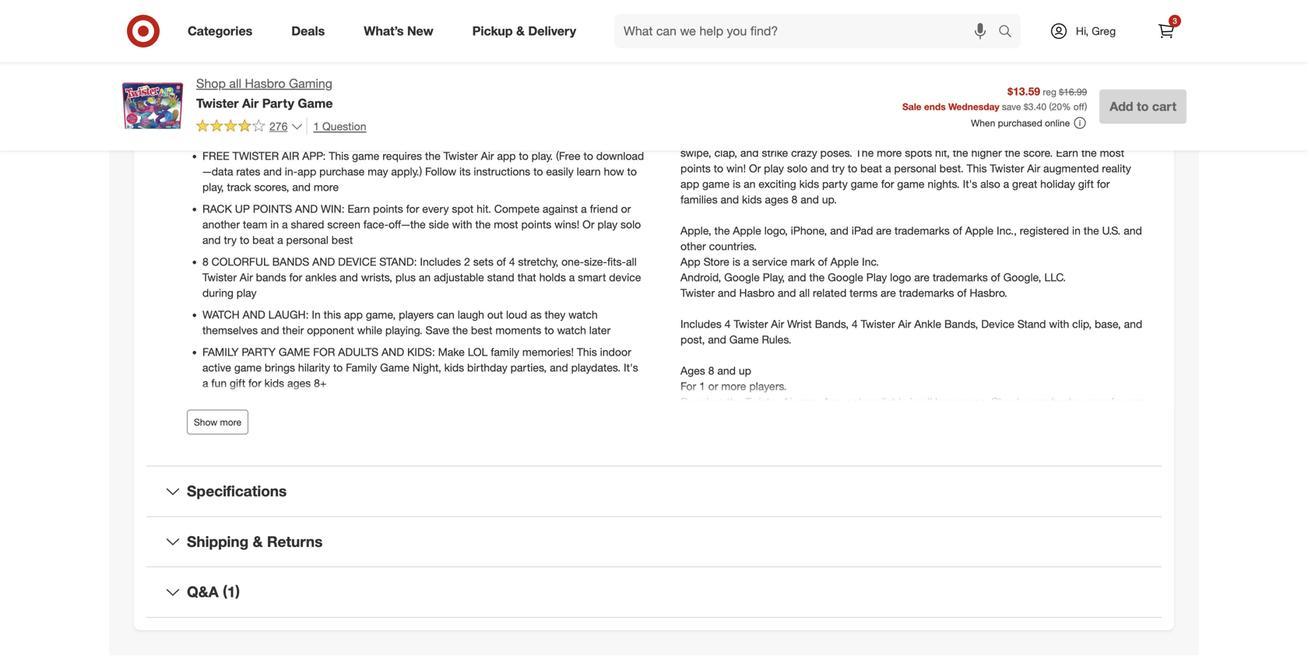 Task type: vqa. For each thing, say whether or not it's contained in the screenshot.
Target link
no



Task type: describe. For each thing, give the bounding box(es) containing it.
kids down brings on the left bottom of page
[[264, 376, 284, 390]]

elephant
[[287, 414, 330, 427]]

not up 'damage'
[[781, 488, 797, 502]]

their up body
[[805, 115, 826, 128]]

rates inside the free twister air app: this game requires the twister air app to play. (free to download —data rates and in-app purchase may apply.) follow its instructions to easily learn how to play, track scores, and more
[[236, 165, 260, 178]]

to left reg
[[1031, 84, 1041, 97]]

air up rules.
[[771, 317, 784, 331]]

1 horizontal spatial gifts
[[607, 398, 628, 412]]

it's inside "take moves from the mat to the screen with the twister air game! no mat? that's right! in this app-enabled twister game, the party moves onto a player's smart device. this fun party game includes 8 colorful, one-size-fits-all twister air bands and a device stand that works for any smartphone or tablet. to get started, download the twister air app (free to download—data rates and in-app purchase may apply) and set a smart device in the included stand. then players put the bands on their wrists and ankles, and they're ready for action! as the music plays, players move their body to match their bands to the colored spots on screen. reach, swipe, clap, and strike crazy poses. the more spots hit, the higher the score. earn the most points to win! or play solo and try to beat a personal best. this twister air augmented reality app game is an exciting kids party game for game nights. it's also a great holiday gift for families and kids ages 8 and up."
[[963, 177, 977, 191]]

game inside the shop all hasbro gaming twister air party game
[[298, 96, 333, 111]]

exciting inside app play twist on twister game: take moves from the mat to the screen with the twister air game! this app-enabled game is an exciting augmented reality spin on the twister game. for 1+ players
[[434, 59, 472, 72]]

8 up "iphone,"
[[792, 193, 798, 206]]

spot
[[452, 202, 474, 216]]

and down ends
[[920, 115, 938, 128]]

is down purchases
[[1064, 488, 1071, 502]]

hi, greg
[[1076, 24, 1116, 38]]

put
[[719, 115, 735, 128]]

for inside great holiday gift: interactive games like this make great holiday or christmas gifts for kids! great white elephant gifts under $20!
[[631, 398, 644, 412]]

0 horizontal spatial apple
[[733, 224, 761, 237]]

to up learn
[[584, 149, 593, 163]]

mat inside "take moves from the mat to the screen with the twister air game! no mat? that's right! in this app-enabled twister game, the party moves onto a player's smart device. this fun party game includes 8 colorful, one-size-fits-all twister air bands and a device stand that works for any smartphone or tablet. to get started, download the twister air app (free to download—data rates and in-app purchase may apply) and set a smart device in the included stand. then players put the bands on their wrists and ankles, and they're ready for action! as the music plays, players move their body to match their bands to the colored spots on screen. reach, swipe, clap, and strike crazy poses. the more spots hit, the higher the score. earn the most points to win! or play solo and try to beat a personal best. this twister air augmented reality app game is an exciting kids party game for game nights. it's also a great holiday gift for families and kids ages 8 and up."
[[784, 37, 803, 51]]

bands inside 8 colorful bands and device stand: includes 2 sets of 4 stretchy, one-size-fits-all twister air bands for ankles and wrists, plus an adjustable stand that holds a smart device during play
[[256, 270, 286, 284]]

8 up smartphone
[[724, 68, 730, 82]]

and down mark
[[788, 270, 806, 284]]

and left pose
[[236, 112, 255, 125]]

276 link
[[196, 117, 303, 136]]

off
[[1074, 101, 1085, 112]]

to down pose- on the left of the page
[[427, 112, 437, 125]]

app right apps.hasbro.com
[[1127, 395, 1146, 409]]

8 inside ages 8 and up for 1 or more players. requires the twister air app. app not available in all languages. check apps.hasbro.com for app availability, compatibility, and update dates. app is not guaranteed to be compatible with any future operating systems or devices. free to download–data rates and in-app purchases may apply.
[[708, 364, 714, 377]]

show more
[[194, 417, 242, 428]]

player's
[[932, 53, 970, 66]]

colored inside "take moves from the mat to the screen with the twister air game! no mat? that's right! in this app-enabled twister game, the party moves onto a player's smart device. this fun party game includes 8 colorful, one-size-fits-all twister air bands and a device stand that works for any smartphone or tablet. to get started, download the twister air app (free to download—data rates and in-app purchase may apply) and set a smart device in the included stand. then players put the bands on their wrists and ankles, and they're ready for action! as the music plays, players move their body to match their bands to the colored spots on screen. reach, swipe, clap, and strike crazy poses. the more spots hit, the higher the score. earn the most points to win! or play solo and try to beat a personal best. this twister air augmented reality app game is an exciting kids party game for game nights. it's also a great holiday gift for families and kids ages 8 and up."
[[967, 130, 1004, 144]]

game up families
[[702, 177, 730, 191]]

to left win!
[[714, 161, 723, 175]]

move
[[750, 130, 776, 144]]

they inside match bands to spots on screen: it's a pose-striking party! players reach, clap, swipe, and pose to the beat as they scramble to match their wrist and ankle bands to the colored spots on screen
[[355, 112, 376, 125]]

8 colorful bands and device stand: includes 2 sets of 4 stretchy, one-size-fits-all twister air bands for ankles and wrists, plus an adjustable stand that holds a smart device during play
[[202, 255, 641, 300]]

plays,
[[681, 130, 709, 144]]

2 horizontal spatial spots
[[1007, 130, 1034, 144]]

it's inside match bands to spots on screen: it's a pose-striking party! players reach, clap, swipe, and pose to the beat as they scramble to match their wrist and ankle bands to the colored spots on screen
[[407, 96, 421, 110]]

app- inside "take moves from the mat to the screen with the twister air game! no mat? that's right! in this app-enabled twister game, the party moves onto a player's smart device. this fun party game includes 8 colorful, one-size-fits-all twister air bands and a device stand that works for any smartphone or tablet. to get started, download the twister air app (free to download—data rates and in-app purchase may apply) and set a smart device in the included stand. then players put the bands on their wrists and ankles, and they're ready for action! as the music plays, players move their body to match their bands to the colored spots on screen. reach, swipe, clap, and strike crazy poses. the more spots hit, the higher the score. earn the most points to win! or play solo and try to beat a personal best. this twister air augmented reality app game is an exciting kids party game for game nights. it's also a great holiday gift for families and kids ages 8 and up."
[[681, 53, 704, 66]]

beat inside the rack up points and win: earn points for every spot hit. compete against a friend or another team in a shared screen face-off—the side with the most points wins! or play solo and try to beat a personal best
[[252, 233, 274, 247]]

ages inside "take moves from the mat to the screen with the twister air game! no mat? that's right! in this app-enabled twister game, the party moves onto a player's smart device. this fun party game includes 8 colorful, one-size-fits-all twister air bands and a device stand that works for any smartphone or tablet. to get started, download the twister air app (free to download—data rates and in-app purchase may apply) and set a smart device in the included stand. then players put the bands on their wrists and ankles, and they're ready for action! as the music plays, players move their body to match their bands to the colored spots on screen. reach, swipe, clap, and strike crazy poses. the more spots hit, the higher the score. earn the most points to win! or play solo and try to beat a personal best. this twister air augmented reality app game is an exciting kids party game for game nights. it's also a great holiday gift for families and kids ages 8 and up."
[[765, 193, 789, 206]]

and inside 8 colorful bands and device stand: includes 2 sets of 4 stretchy, one-size-fits-all twister air bands for ankles and wrists, plus an adjustable stand that holds a smart device during play
[[340, 270, 358, 284]]

includes 4 twister air wrist bands, 4 twister air ankle bands, device stand with clip, base, and post, and game rules.
[[681, 317, 1142, 346]]

in inside apple, the apple logo, iphone, and ipad are trademarks of apple inc., registered in the u.s. and other countries. app store is a service mark of apple inc. android, google play, and the google play logo are trademarks of google, llc. twister and hasbro and all related terms are trademarks of hasbro.
[[1072, 224, 1081, 237]]

holiday
[[240, 398, 286, 412]]

an for screen
[[419, 59, 431, 72]]

air down score.
[[1027, 161, 1040, 175]]

white
[[258, 414, 284, 427]]

opponent
[[307, 323, 354, 337]]

add to cart
[[1110, 99, 1177, 114]]

device inside 8 colorful bands and device stand: includes 2 sets of 4 stretchy, one-size-fits-all twister air bands for ankles and wrists, plus an adjustable stand that holds a smart device during play
[[609, 270, 641, 284]]

of up "hasbro."
[[991, 270, 1000, 284]]

stand inside the twister air device stand accommodates cell phone and digital tablet devices with a width of up to 9". note: stand is not intended to provide protection to your device. hasbro is not responsible for damage to your device.
[[738, 488, 767, 502]]

& for shipping
[[253, 533, 263, 551]]

20
[[1052, 101, 1062, 112]]

to up hit, at the right top
[[936, 130, 946, 144]]

enabled inside app play twist on twister game: take moves from the mat to the screen with the twister air game! this app-enabled game is an exciting augmented reality spin on the twister game. for 1+ players
[[335, 59, 375, 72]]

2 vertical spatial device.
[[836, 504, 870, 518]]

make
[[446, 398, 473, 412]]

1 vertical spatial trademarks
[[933, 270, 988, 284]]

air left the ankle
[[898, 317, 911, 331]]

when purchased online
[[971, 117, 1070, 129]]

in- inside the free twister air app: this game requires the twister air app to play. (free to download —data rates and in-app purchase may apply.) follow its instructions to easily learn how to play, track scores, and more
[[285, 165, 298, 178]]

stand inside includes 4 twister air wrist bands, 4 twister air ankle bands, device stand with clip, base, and post, and game rules.
[[1018, 317, 1046, 331]]

8 inside 8 colorful bands and device stand: includes 2 sets of 4 stretchy, one-size-fits-all twister air bands for ankles and wrists, plus an adjustable stand that holds a smart device during play
[[202, 255, 209, 269]]

game inside the free twister air app: this game requires the twister air app to play. (free to download —data rates and in-app purchase may apply.) follow its instructions to easily learn how to play, track scores, and more
[[352, 149, 379, 163]]

game down the
[[851, 177, 878, 191]]

then
[[1090, 99, 1115, 113]]

3 link
[[1149, 14, 1184, 48]]

party down right!
[[1084, 53, 1109, 66]]

bands up move
[[756, 115, 786, 128]]

of left "hasbro."
[[957, 286, 967, 300]]

description
[[681, 14, 749, 30]]

1 horizontal spatial apple
[[831, 255, 859, 269]]

kids down win!
[[742, 193, 762, 206]]

most inside the rack up points and win: earn points for every spot hit. compete against a friend or another team in a shared screen face-off—the side with the most points wins! or play solo and try to beat a personal best
[[494, 218, 518, 231]]

and down the crazy
[[811, 161, 829, 175]]

twister down app
[[202, 59, 237, 72]]

works
[[1058, 68, 1087, 82]]

not down width
[[1075, 488, 1090, 502]]

scramble
[[379, 112, 424, 125]]

as inside match bands to spots on screen: it's a pose-striking party! players reach, clap, swipe, and pose to the beat as they scramble to match their wrist and ankle bands to the colored spots on screen
[[341, 112, 352, 125]]

post,
[[681, 333, 705, 346]]

their down ankles,
[[878, 130, 900, 144]]

0 vertical spatial are
[[876, 224, 892, 237]]

ankle
[[914, 317, 941, 331]]

watch and laugh: in this app game, players can laugh out loud as they watch themselves and their opponent while playing. save the best moments to watch later
[[202, 308, 611, 337]]

2
[[464, 255, 470, 269]]

to up poses. in the top of the page
[[832, 130, 841, 144]]

apple, the apple logo, iphone, and ipad are trademarks of apple inc., registered in the u.s. and other countries. app store is a service mark of apple inc. android, google play, and the google play logo are trademarks of google, llc. twister and hasbro and all related terms are trademarks of hasbro.
[[681, 224, 1142, 300]]

spots inside match bands to spots on screen: it's a pose-striking party! players reach, clap, swipe, and pose to the beat as they scramble to match their wrist and ankle bands to the colored spots on screen
[[242, 127, 270, 141]]

bands down onto
[[907, 68, 937, 82]]

free
[[202, 149, 230, 163]]

for up the download—data
[[1090, 68, 1103, 82]]

beat inside match bands to spots on screen: it's a pose-striking party! players reach, clap, swipe, and pose to the beat as they scramble to match their wrist and ankle bands to the colored spots on screen
[[316, 112, 338, 125]]

players down put
[[712, 130, 747, 144]]

and right post,
[[708, 333, 726, 346]]

2 vertical spatial are
[[881, 286, 896, 300]]

to right free
[[885, 426, 895, 440]]

screen inside app play twist on twister game: take moves from the mat to the screen with the twister air game! this app-enabled game is an exciting augmented reality spin on the twister game. for 1+ players
[[554, 43, 587, 57]]

is up 'damage'
[[770, 488, 778, 502]]

screen:
[[357, 96, 404, 110]]

laugh
[[458, 308, 484, 321]]

$
[[1024, 101, 1028, 112]]

0 horizontal spatial points
[[373, 202, 403, 216]]

kids:
[[407, 345, 435, 359]]

twist
[[256, 43, 288, 57]]

compatible
[[1033, 411, 1087, 424]]

9".
[[693, 488, 706, 502]]

scores,
[[254, 180, 289, 194]]

1 horizontal spatial spots
[[905, 146, 932, 160]]

lol
[[468, 345, 488, 359]]

$20!
[[388, 414, 409, 427]]

clap, inside "take moves from the mat to the screen with the twister air game! no mat? that's right! in this app-enabled twister game, the party moves onto a player's smart device. this fun party game includes 8 colorful, one-size-fits-all twister air bands and a device stand that works for any smartphone or tablet. to get started, download the twister air app (free to download—data rates and in-app purchase may apply) and set a smart device in the included stand. then players put the bands on their wrists and ankles, and they're ready for action! as the music plays, players move their body to match their bands to the colored spots on screen. reach, swipe, clap, and strike crazy poses. the more spots hit, the higher the score. earn the most points to win! or play solo and try to beat a personal best. this twister air augmented reality app game is an exciting kids party game for game nights. it's also a great holiday gift for families and kids ages 8 and up."
[[715, 146, 737, 160]]

match
[[202, 96, 240, 110]]

and down player's
[[940, 68, 959, 82]]

pose-
[[433, 96, 462, 110]]

may inside the free twister air app: this game requires the twister air app to play. (free to download —data rates and in-app purchase may apply.) follow its instructions to easily learn how to play, track scores, and more
[[368, 165, 388, 178]]

twister up colorful,
[[746, 53, 780, 66]]

games
[[371, 398, 404, 412]]

2 google from the left
[[828, 270, 863, 284]]

in inside "take moves from the mat to the screen with the twister air game! no mat? that's right! in this app-enabled twister game, the party moves onto a player's smart device. this fun party game includes 8 colorful, one-size-fits-all twister air bands and a device stand that works for any smartphone or tablet. to get started, download the twister air app (free to download—data rates and in-app purchase may apply) and set a smart device in the included stand. then players put the bands on their wrists and ankles, and they're ready for action! as the music plays, players move their body to match their bands to the colored spots on screen. reach, swipe, clap, and strike crazy poses. the more spots hit, the higher the score. earn the most points to win! or play solo and try to beat a personal best. this twister air augmented reality app game is an exciting kids party game for game nights. it's also a great holiday gift for families and kids ages 8 and up."
[[1107, 37, 1116, 51]]

not up update
[[846, 395, 862, 409]]

for inside the twister air device stand accommodates cell phone and digital tablet devices with a width of up to 9". note: stand is not intended to provide protection to your device. hasbro is not responsible for damage to your device.
[[740, 504, 753, 518]]

app left (free
[[985, 84, 1004, 97]]

image of twister air party game image
[[121, 75, 184, 137]]

to up how
[[608, 112, 618, 125]]

holiday inside great holiday gift: interactive games like this make great holiday or christmas gifts for kids! great white elephant gifts under $20!
[[504, 398, 539, 412]]

great
[[202, 398, 237, 412]]

and down android,
[[718, 286, 736, 300]]

on down action!
[[1037, 130, 1050, 144]]

air inside ages 8 and up for 1 or more players. requires the twister air app. app not available in all languages. check apps.hasbro.com for app availability, compatibility, and update dates. app is not guaranteed to be compatible with any future operating systems or devices. free to download–data rates and in-app purchases may apply.
[[783, 395, 796, 409]]

and up scores,
[[263, 165, 282, 178]]

clap, inside match bands to spots on screen: it's a pose-striking party! players reach, clap, swipe, and pose to the beat as they scramble to match their wrist and ankle bands to the colored spots on screen
[[603, 96, 626, 110]]

twister down terms
[[861, 317, 895, 331]]

app
[[202, 43, 223, 57]]

inc.,
[[997, 224, 1017, 237]]

game! inside "take moves from the mat to the screen with the twister air game! no mat? that's right! in this app-enabled twister game, the party moves onto a player's smart device. this fun party game includes 8 colorful, one-size-fits-all twister air bands and a device stand that works for any smartphone or tablet. to get started, download the twister air app (free to download—data rates and in-app purchase may apply) and set a smart device in the included stand. then players put the bands on their wrists and ankles, and they're ready for action! as the music plays, players move their body to match their bands to the colored spots on screen. reach, swipe, clap, and strike crazy poses. the more spots hit, the higher the score. earn the most points to win! or play solo and try to beat a personal best. this twister air augmented reality app game is an exciting kids party game for game nights. it's also a great holiday gift for families and kids ages 8 and up."
[[969, 37, 999, 51]]

take inside "take moves from the mat to the screen with the twister air game! no mat? that's right! in this app-enabled twister game, the party moves onto a player's smart device. this fun party game includes 8 colorful, one-size-fits-all twister air bands and a device stand that works for any smartphone or tablet. to get started, download the twister air app (free to download—data rates and in-app purchase may apply) and set a smart device in the included stand. then players put the bands on their wrists and ankles, and they're ready for action! as the music plays, players move their body to match their bands to the colored spots on screen. reach, swipe, clap, and strike crazy poses. the more spots hit, the higher the score. earn the most points to win! or play solo and try to beat a personal best. this twister air augmented reality app game is an exciting kids party game for game nights. it's also a great holiday gift for families and kids ages 8 and up."
[[681, 37, 702, 51]]

0 vertical spatial watch
[[569, 308, 598, 321]]

size- inside 8 colorful bands and device stand: includes 2 sets of 4 stretchy, one-size-fits-all twister air bands for ankles and wrists, plus an adjustable stand that holds a smart device during play
[[584, 255, 607, 269]]

personal inside "take moves from the mat to the screen with the twister air game! no mat? that's right! in this app-enabled twister game, the party moves onto a player's smart device. this fun party game includes 8 colorful, one-size-fits-all twister air bands and a device stand that works for any smartphone or tablet. to get started, download the twister air app (free to download—data rates and in-app purchase may apply) and set a smart device in the included stand. then players put the bands on their wrists and ankles, and they're ready for action! as the music plays, players move their body to match their bands to the colored spots on screen. reach, swipe, clap, and strike crazy poses. the more spots hit, the higher the score. earn the most points to win! or play solo and try to beat a personal best. this twister air augmented reality app game is an exciting kids party game for game nights. it's also a great holiday gift for families and kids ages 8 and up."
[[894, 161, 937, 175]]

device up $13.59 reg $16.99 sale ends wednesday save $ 3.40 ( 20 % off )
[[971, 68, 1003, 82]]

wrist
[[787, 317, 812, 331]]

app up instructions
[[497, 149, 516, 163]]

save
[[1002, 101, 1021, 112]]

to inside family party game for adults and kids: make lol family memories! this indoor active game brings hilarity to family game night, kids birthday parties, and playdates. it's a fun gift for kids ages 8+
[[333, 361, 343, 374]]

what's new
[[364, 23, 433, 39]]

swipe, inside match bands to spots on screen: it's a pose-striking party! players reach, clap, swipe, and pose to the beat as they scramble to match their wrist and ankle bands to the colored spots on screen
[[202, 112, 233, 125]]

2 horizontal spatial apple
[[965, 224, 994, 237]]

out
[[487, 308, 503, 321]]

or inside great holiday gift: interactive games like this make great holiday or christmas gifts for kids! great white elephant gifts under $20!
[[542, 398, 552, 412]]

play,
[[202, 180, 224, 194]]

to inside the rack up points and win: earn points for every spot hit. compete against a friend or another team in a shared screen face-off—the side with the most points wins! or play solo and try to beat a personal best
[[240, 233, 249, 247]]

easily
[[546, 165, 574, 178]]

3.40
[[1028, 101, 1047, 112]]

shipping & returns
[[187, 533, 323, 551]]

a inside match bands to spots on screen: it's a pose-striking party! players reach, clap, swipe, and pose to the beat as they scramble to match their wrist and ankle bands to the colored spots on screen
[[424, 96, 430, 110]]

game inside app play twist on twister game: take moves from the mat to the screen with the twister air game! this app-enabled game is an exciting augmented reality spin on the twister game. for 1+ players
[[378, 59, 405, 72]]

and inside family party game for adults and kids: make lol family memories! this indoor active game brings hilarity to family game night, kids birthday parties, and playdates. it's a fun gift for kids ages 8+
[[550, 361, 568, 374]]

what's
[[364, 23, 404, 39]]

air inside 8 colorful bands and device stand: includes 2 sets of 4 stretchy, one-size-fits-all twister air bands for ankles and wrists, plus an adjustable stand that holds a smart device during play
[[240, 270, 253, 284]]

twister inside app play twist on twister game: take moves from the mat to the screen with the twister air game! this app-enabled game is an exciting augmented reality spin on the twister game. for 1+ players
[[310, 43, 357, 57]]

for inside the rack up points and win: earn points for every spot hit. compete against a friend or another team in a shared screen face-off—the side with the most points wins! or play solo and try to beat a personal best
[[406, 202, 419, 216]]

to inside watch and laugh: in this app game, players can laugh out loud as they watch themselves and their opponent while playing. save the best moments to watch later
[[544, 323, 554, 337]]

game down greg
[[1112, 53, 1139, 66]]

and right "u.s."
[[1124, 224, 1142, 237]]

2 vertical spatial points
[[521, 218, 552, 231]]

and right base,
[[1124, 317, 1142, 331]]

win:
[[321, 202, 345, 216]]

like
[[407, 398, 423, 412]]

reg
[[1043, 86, 1057, 98]]

the
[[856, 146, 874, 160]]

body
[[804, 130, 829, 144]]

this inside family party game for adults and kids: make lol family memories! this indoor active game brings hilarity to family game night, kids birthday parties, and playdates. it's a fun gift for kids ages 8+
[[577, 345, 597, 359]]

holiday inside "take moves from the mat to the screen with the twister air game! no mat? that's right! in this app-enabled twister game, the party moves onto a player's smart device. this fun party game includes 8 colorful, one-size-fits-all twister air bands and a device stand that works for any smartphone or tablet. to get started, download the twister air app (free to download—data rates and in-app purchase may apply) and set a smart device in the included stand. then players put the bands on their wrists and ankles, and they're ready for action! as the music plays, players move their body to match their bands to the colored spots on screen. reach, swipe, clap, and strike crazy poses. the more spots hit, the higher the score. earn the most points to win! or play solo and try to beat a personal best. this twister air augmented reality app game is an exciting kids party game for game nights. it's also a great holiday gift for families and kids ages 8 and up."
[[1040, 177, 1075, 191]]

(free
[[1007, 84, 1028, 97]]

to inside app play twist on twister game: take moves from the mat to the screen with the twister air game! this app-enabled game is an exciting augmented reality spin on the twister game. for 1+ players
[[523, 43, 532, 57]]

a inside apple, the apple logo, iphone, and ipad are trademarks of apple inc., registered in the u.s. and other countries. app store is a service mark of apple inc. android, google play, and the google play logo are trademarks of google, llc. twister and hasbro and all related terms are trademarks of hasbro.
[[743, 255, 749, 269]]

download–data
[[898, 426, 974, 440]]

air down onto
[[891, 68, 904, 82]]

for left nights.
[[881, 177, 894, 191]]

to down accommodates
[[846, 488, 855, 502]]

on down "to"
[[789, 115, 802, 128]]

1 vertical spatial are
[[914, 270, 930, 284]]

ankle
[[546, 112, 572, 125]]

twister up 'match'
[[202, 74, 237, 88]]

to down the
[[848, 161, 857, 175]]

search button
[[991, 14, 1029, 51]]

to down digital at the right bottom
[[951, 488, 960, 502]]

best.
[[940, 161, 964, 175]]

is inside ages 8 and up for 1 or more players. requires the twister air app. app not available in all languages. check apps.hasbro.com for app availability, compatibility, and update dates. app is not guaranteed to be compatible with any future operating systems or devices. free to download–data rates and in-app purchases may apply.
[[916, 411, 924, 424]]

kids down the make
[[444, 361, 464, 374]]

air
[[282, 149, 299, 163]]

and left set on the right of page
[[868, 99, 887, 113]]

stand inside the twister air device stand accommodates cell phone and digital tablet devices with a width of up to 9". note: stand is not intended to provide protection to your device. hasbro is not responsible for damage to your device.
[[769, 473, 796, 486]]

app down compatible
[[1038, 426, 1057, 440]]

watch
[[202, 308, 240, 321]]

greg
[[1092, 24, 1116, 38]]

party up started, at the right top
[[835, 53, 860, 66]]

mat inside app play twist on twister game: take moves from the mat to the screen with the twister air game! this app-enabled game is an exciting augmented reality spin on the twister game. for 1+ players
[[501, 43, 520, 57]]

for inside ages 8 and up for 1 or more players. requires the twister air app. app not available in all languages. check apps.hasbro.com for app availability, compatibility, and update dates. app is not guaranteed to be compatible with any future operating systems or devices. free to download–data rates and in-app purchases may apply.
[[681, 379, 696, 393]]

smart inside 8 colorful bands and device stand: includes 2 sets of 4 stretchy, one-size-fits-all twister air bands for ankles and wrists, plus an adjustable stand that holds a smart device during play
[[578, 270, 606, 284]]

reach,
[[570, 96, 600, 110]]

action!
[[1024, 115, 1057, 128]]

players up plays,
[[681, 115, 716, 128]]

and right families
[[721, 193, 739, 206]]

2 horizontal spatial smart
[[973, 53, 1001, 66]]

bands down ankles,
[[903, 130, 933, 144]]

track
[[227, 180, 251, 194]]

players
[[532, 96, 567, 110]]

and up win!
[[740, 146, 759, 160]]

is inside "take moves from the mat to the screen with the twister air game! no mat? that's right! in this app-enabled twister game, the party moves onto a player's smart device. this fun party game includes 8 colorful, one-size-fits-all twister air bands and a device stand that works for any smartphone or tablet. to get started, download the twister air app (free to download—data rates and in-app purchase may apply) and set a smart device in the included stand. then players put the bands on their wrists and ankles, and they're ready for action! as the music plays, players move their body to match their bands to the colored spots on screen. reach, swipe, clap, and strike crazy poses. the more spots hit, the higher the score. earn the most points to win! or play solo and try to beat a personal best. this twister air augmented reality app game is an exciting kids party game for game nights. it's also a great holiday gift for families and kids ages 8 and up."
[[733, 177, 741, 191]]

hi,
[[1076, 24, 1089, 38]]

it's inside family party game for adults and kids: make lol family memories! this indoor active game brings hilarity to family game night, kids birthday parties, and playdates. it's a fun gift for kids ages 8+
[[624, 361, 638, 374]]

digital
[[953, 473, 983, 486]]

for down save
[[1008, 115, 1021, 128]]

2 horizontal spatial app
[[893, 411, 913, 424]]

to right how
[[627, 165, 637, 178]]

of right mark
[[818, 255, 828, 269]]

and down the 'apply)' in the right of the page
[[861, 115, 880, 128]]

solo inside the rack up points and win: earn points for every spot hit. compete against a friend or another team in a shared screen face-off—the side with the most points wins! or play solo and try to beat a personal best
[[621, 218, 641, 231]]

check
[[991, 395, 1022, 409]]

any inside ages 8 and up for 1 or more players. requires the twister air app. app not available in all languages. check apps.hasbro.com for app availability, compatibility, and update dates. app is not guaranteed to be compatible with any future operating systems or devices. free to download–data rates and in-app purchases may apply.
[[1113, 411, 1131, 424]]

app down tablet.
[[742, 99, 761, 113]]

app up families
[[681, 177, 699, 191]]

kids!
[[202, 414, 225, 427]]

or up requires
[[708, 379, 718, 393]]

indoor
[[600, 345, 631, 359]]

as inside watch and laugh: in this app game, players can laugh out loud as they watch themselves and their opponent while playing. save the best moments to watch later
[[530, 308, 542, 321]]

highlights
[[187, 14, 247, 30]]

categories link
[[174, 14, 272, 48]]

all inside "take moves from the mat to the screen with the twister air game! no mat? that's right! in this app-enabled twister game, the party moves onto a player's smart device. this fun party game includes 8 colorful, one-size-fits-all twister air bands and a device stand that works for any smartphone or tablet. to get started, download the twister air app (free to download—data rates and in-app purchase may apply) and set a smart device in the included stand. then players put the bands on their wrists and ankles, and they're ready for action! as the music plays, players move their body to match their bands to the colored spots on screen. reach, swipe, clap, and strike crazy poses. the more spots hit, the higher the score. earn the most points to win! or play solo and try to beat a personal best. this twister air augmented reality app game is an exciting kids party game for game nights. it's also a great holiday gift for families and kids ages 8 and up."
[[840, 68, 850, 82]]

match inside "take moves from the mat to the screen with the twister air game! no mat? that's right! in this app-enabled twister game, the party moves onto a player's smart device. this fun party game includes 8 colorful, one-size-fits-all twister air bands and a device stand that works for any smartphone or tablet. to get started, download the twister air app (free to download—data rates and in-app purchase may apply) and set a smart device in the included stand. then players put the bands on their wrists and ankles, and they're ready for action! as the music plays, players move their body to match their bands to the colored spots on screen. reach, swipe, clap, and strike crazy poses. the more spots hit, the higher the score. earn the most points to win! or play solo and try to beat a personal best. this twister air augmented reality app game is an exciting kids party game for game nights. it's also a great holiday gift for families and kids ages 8 and up."
[[844, 130, 875, 144]]

in- inside "take moves from the mat to the screen with the twister air game! no mat? that's right! in this app-enabled twister game, the party moves onto a player's smart device. this fun party game includes 8 colorful, one-size-fits-all twister air bands and a device stand that works for any smartphone or tablet. to get started, download the twister air app (free to download—data rates and in-app purchase may apply) and set a smart device in the included stand. then players put the bands on their wrists and ankles, and they're ready for action! as the music plays, players move their body to match their bands to the colored spots on screen. reach, swipe, clap, and strike crazy poses. the more spots hit, the higher the score. earn the most points to win! or play solo and try to beat a personal best. this twister air augmented reality app game is an exciting kids party game for game nights. it's also a great holiday gift for families and kids ages 8 and up."
[[729, 99, 742, 113]]

beat inside "take moves from the mat to the screen with the twister air game! no mat? that's right! in this app-enabled twister game, the party moves onto a player's smart device. this fun party game includes 8 colorful, one-size-fits-all twister air bands and a device stand that works for any smartphone or tablet. to get started, download the twister air app (free to download—data rates and in-app purchase may apply) and set a smart device in the included stand. then players put the bands on their wrists and ankles, and they're ready for action! as the music plays, players move their body to match their bands to the colored spots on screen. reach, swipe, clap, and strike crazy poses. the more spots hit, the higher the score. earn the most points to win! or play solo and try to beat a personal best. this twister air augmented reality app game is an exciting kids party game for game nights. it's also a great holiday gift for families and kids ages 8 and up."
[[860, 161, 882, 175]]

and right scores,
[[292, 180, 311, 194]]

game left nights.
[[897, 177, 925, 191]]

to down play.
[[533, 165, 543, 178]]

1 vertical spatial device.
[[988, 488, 1022, 502]]

party up up.
[[822, 177, 848, 191]]

1 horizontal spatial your
[[963, 488, 985, 502]]

to left be
[[1005, 411, 1014, 424]]

1 vertical spatial app
[[823, 395, 843, 409]]

and down the players
[[524, 112, 543, 125]]

1 bands, from the left
[[815, 317, 849, 331]]

twister up rules.
[[734, 317, 768, 331]]

game
[[279, 345, 310, 359]]

game, inside "take moves from the mat to the screen with the twister air game! no mat? that's right! in this app-enabled twister game, the party moves onto a player's smart device. this fun party game includes 8 colorful, one-size-fits-all twister air bands and a device stand that works for any smartphone or tablet. to get started, download the twister air app (free to download—data rates and in-app purchase may apply) and set a smart device in the included stand. then players put the bands on their wrists and ankles, and they're ready for action! as the music plays, players move their body to match their bands to the colored spots on screen. reach, swipe, clap, and strike crazy poses. the more spots hit, the higher the score. earn the most points to win! or play solo and try to beat a personal best. this twister air augmented reality app game is an exciting kids party game for game nights. it's also a great holiday gift for families and kids ages 8 and up."
[[783, 53, 813, 66]]

with inside includes 4 twister air wrist bands, 4 twister air ankle bands, device stand with clip, base, and post, and game rules.
[[1049, 317, 1069, 331]]

responsible
[[681, 504, 737, 518]]

an for size-
[[419, 270, 431, 284]]

kids down the crazy
[[799, 177, 819, 191]]

rules.
[[762, 333, 792, 346]]

twister inside the twister air device stand accommodates cell phone and digital tablet devices with a width of up to 9". note: stand is not intended to provide protection to your device. hasbro is not responsible for damage to your device.
[[681, 473, 715, 486]]

team
[[243, 218, 267, 231]]

air up "wednesday"
[[969, 84, 982, 97]]

google,
[[1003, 270, 1041, 284]]

fits- inside "take moves from the mat to the screen with the twister air game! no mat? that's right! in this app-enabled twister game, the party moves onto a player's smart device. this fun party game includes 8 colorful, one-size-fits-all twister air bands and a device stand that works for any smartphone or tablet. to get started, download the twister air app (free to download—data rates and in-app purchase may apply) and set a smart device in the included stand. then players put the bands on their wrists and ankles, and they're ready for action! as the music plays, players move their body to match their bands to the colored spots on screen. reach, swipe, clap, and strike crazy poses. the more spots hit, the higher the score. earn the most points to win! or play solo and try to beat a personal best. this twister air augmented reality app game is an exciting kids party game for game nights. it's also a great holiday gift for families and kids ages 8 and up."
[[821, 68, 840, 82]]

more inside the free twister air app: this game requires the twister air app to play. (free to download —data rates and in-app purchase may apply.) follow its instructions to easily learn how to play, track scores, and more
[[314, 180, 339, 194]]

for down reach,
[[1097, 177, 1110, 191]]

air inside app play twist on twister game: take moves from the mat to the screen with the twister air game! this app-enabled game is an exciting augmented reality spin on the twister game. for 1+ players
[[240, 59, 253, 72]]

purchases
[[1060, 426, 1111, 440]]

this inside great holiday gift: interactive games like this make great holiday or christmas gifts for kids! great white elephant gifts under $20!
[[426, 398, 443, 412]]

all inside ages 8 and up for 1 or more players. requires the twister air app. app not available in all languages. check apps.hasbro.com for app availability, compatibility, and update dates. app is not guaranteed to be compatible with any future operating systems or devices. free to download–data rates and in-app purchases may apply.
[[922, 395, 932, 409]]

stand inside 8 colorful bands and device stand: includes 2 sets of 4 stretchy, one-size-fits-all twister air bands for ankles and wrists, plus an adjustable stand that holds a smart device during play
[[487, 270, 514, 284]]

1 vertical spatial watch
[[557, 323, 586, 337]]

and left up.
[[801, 193, 819, 206]]

pickup & delivery link
[[459, 14, 596, 48]]

service
[[752, 255, 788, 269]]

twister up started, at the right top
[[853, 68, 888, 82]]

their up the crazy
[[779, 130, 801, 144]]

fun inside family party game for adults and kids: make lol family memories! this indoor active game brings hilarity to family game night, kids birthday parties, and playdates. it's a fun gift for kids ages 8+
[[211, 376, 227, 390]]

and down app. at bottom
[[802, 411, 820, 424]]

with inside ages 8 and up for 1 or more players. requires the twister air app. app not available in all languages. check apps.hasbro.com for app availability, compatibility, and update dates. app is not guaranteed to be compatible with any future operating systems or devices. free to download–data rates and in-app purchases may apply.
[[1090, 411, 1110, 424]]

augmented inside "take moves from the mat to the screen with the twister air game! no mat? that's right! in this app-enabled twister game, the party moves onto a player's smart device. this fun party game includes 8 colorful, one-size-fits-all twister air bands and a device stand that works for any smartphone or tablet. to get started, download the twister air app (free to download—data rates and in-app purchase may apply) and set a smart device in the included stand. then players put the bands on their wrists and ankles, and they're ready for action! as the music plays, players move their body to match their bands to the colored spots on screen. reach, swipe, clap, and strike crazy poses. the more spots hit, the higher the score. earn the most points to win! or play solo and try to beat a personal best. this twister air augmented reality app game is an exciting kids party game for game nights. it's also a great holiday gift for families and kids ages 8 and up."
[[1043, 161, 1099, 175]]

and down play,
[[778, 286, 796, 300]]

or left "devices."
[[805, 426, 815, 440]]

screen inside the rack up points and win: earn points for every spot hit. compete against a friend or another team in a shared screen face-off—the side with the most points wins! or play solo and try to beat a personal best
[[327, 218, 360, 231]]

What can we help you find? suggestions appear below search field
[[614, 14, 1002, 48]]

to left "9"." at the bottom right of the page
[[681, 488, 690, 502]]



Task type: locate. For each thing, give the bounding box(es) containing it.
game inside includes 4 twister air wrist bands, 4 twister air ankle bands, device stand with clip, base, and post, and game rules.
[[729, 333, 759, 346]]

to up get
[[806, 37, 816, 51]]

air
[[952, 37, 966, 51], [240, 59, 253, 72], [891, 68, 904, 82], [969, 84, 982, 97], [242, 96, 259, 111], [481, 149, 494, 163], [1027, 161, 1040, 175], [240, 270, 253, 284], [771, 317, 784, 331], [898, 317, 911, 331], [783, 395, 796, 409], [718, 473, 731, 486]]

1 horizontal spatial ages
[[765, 193, 789, 206]]

of down nights.
[[953, 224, 962, 237]]

spots
[[242, 127, 270, 141], [1007, 130, 1034, 144], [905, 146, 932, 160]]

1 vertical spatial as
[[530, 308, 542, 321]]

twister inside ages 8 and up for 1 or more players. requires the twister air app. app not available in all languages. check apps.hasbro.com for app availability, compatibility, and update dates. app is not guaranteed to be compatible with any future operating systems or devices. free to download–data rates and in-app purchases may apply.
[[745, 395, 780, 409]]

bands inside match bands to spots on screen: it's a pose-striking party! players reach, clap, swipe, and pose to the beat as they scramble to match their wrist and ankle bands to the colored spots on screen
[[243, 96, 280, 110]]

friend
[[590, 202, 618, 216]]

0 vertical spatial device.
[[1004, 53, 1039, 66]]

shipping & returns button
[[146, 517, 1162, 567]]

stand inside "take moves from the mat to the screen with the twister air game! no mat? that's right! in this app-enabled twister game, the party moves onto a player's smart device. this fun party game includes 8 colorful, one-size-fits-all twister air bands and a device stand that works for any smartphone or tablet. to get started, download the twister air app (free to download—data rates and in-app purchase may apply) and set a smart device in the included stand. then players put the bands on their wrists and ankles, and they're ready for action! as the music plays, players move their body to match their bands to the colored spots on screen. reach, swipe, clap, and strike crazy poses. the more spots hit, the higher the score. earn the most points to win! or play solo and try to beat a personal best. this twister air augmented reality app game is an exciting kids party game for game nights. it's also a great holiday gift for families and kids ages 8 and up."
[[1006, 68, 1033, 82]]

0 vertical spatial exciting
[[434, 59, 472, 72]]

another
[[202, 218, 240, 231]]

app inside apple, the apple logo, iphone, and ipad are trademarks of apple inc., registered in the u.s. and other countries. app store is a service mark of apple inc. android, google play, and the google play logo are trademarks of google, llc. twister and hasbro and all related terms are trademarks of hasbro.
[[681, 255, 701, 269]]

deals
[[291, 23, 325, 39]]

1 horizontal spatial gift
[[1078, 177, 1094, 191]]

augmented down pickup
[[475, 59, 530, 72]]

1 vertical spatial play
[[598, 218, 618, 231]]

smartphone
[[681, 84, 740, 97]]

2 horizontal spatial this
[[1119, 37, 1137, 51]]

0 vertical spatial reality
[[533, 59, 563, 72]]

is up download–data
[[916, 411, 924, 424]]

app:
[[302, 149, 326, 163]]

app play twist on twister game: take moves from the mat to the screen with the twister air game! this app-enabled game is an exciting augmented reality spin on the twister game. for 1+ players
[[202, 43, 629, 88]]

1 vertical spatial size-
[[584, 255, 607, 269]]

rates inside ages 8 and up for 1 or more players. requires the twister air app. app not available in all languages. check apps.hasbro.com for app availability, compatibility, and update dates. app is not guaranteed to be compatible with any future operating systems or devices. free to download–data rates and in-app purchases may apply.
[[977, 426, 1001, 440]]

0 horizontal spatial your
[[812, 504, 833, 518]]

download
[[862, 84, 910, 97], [596, 149, 644, 163]]

device up the they're
[[948, 99, 980, 113]]

0 vertical spatial in
[[1107, 37, 1116, 51]]

a inside the twister air device stand accommodates cell phone and digital tablet devices with a width of up to 9". note: stand is not intended to provide protection to your device. hasbro is not responsible for damage to your device.
[[1080, 473, 1086, 486]]

1 vertical spatial ages
[[287, 376, 311, 390]]

1 horizontal spatial moves
[[705, 37, 738, 51]]

is down win!
[[733, 177, 741, 191]]

enabled up includes
[[704, 53, 743, 66]]

1 question link
[[306, 117, 366, 135]]

and left ipad
[[830, 224, 849, 237]]

2 horizontal spatial stand
[[1006, 68, 1033, 82]]

fits- inside 8 colorful bands and device stand: includes 2 sets of 4 stretchy, one-size-fits-all twister air bands for ankles and wrists, plus an adjustable stand that holds a smart device during play
[[607, 255, 626, 269]]

this inside app play twist on twister game: take moves from the mat to the screen with the twister air game! this app-enabled game is an exciting augmented reality spin on the twister game. for 1+ players
[[289, 59, 309, 72]]

hasbro up party
[[245, 76, 285, 91]]

get
[[803, 84, 819, 97]]

game inside family party game for adults and kids: make lol family memories! this indoor active game brings hilarity to family game night, kids birthday parties, and playdates. it's a fun gift for kids ages 8+
[[380, 361, 410, 374]]

beat down the
[[860, 161, 882, 175]]

0 horizontal spatial up
[[739, 364, 751, 377]]

take down what's new
[[397, 43, 419, 57]]

strike
[[762, 146, 788, 160]]

their down striking
[[473, 112, 495, 125]]

0 vertical spatial fits-
[[821, 68, 840, 82]]

that's
[[1047, 37, 1077, 51]]

family party game for adults and kids: make lol family memories! this indoor active game brings hilarity to family game night, kids birthday parties, and playdates. it's a fun gift for kids ages 8+
[[202, 345, 638, 390]]

of inside the twister air device stand accommodates cell phone and digital tablet devices with a width of up to 9". note: stand is not intended to provide protection to your device. hasbro is not responsible for damage to your device.
[[1119, 473, 1128, 486]]

tablet.
[[756, 84, 786, 97]]

0 vertical spatial download
[[862, 84, 910, 97]]

rates down guaranteed
[[977, 426, 1001, 440]]

gifts down interactive
[[333, 414, 354, 427]]

hasbro inside the twister air device stand accommodates cell phone and digital tablet devices with a width of up to 9". note: stand is not intended to provide protection to your device. hasbro is not responsible for damage to your device.
[[1025, 488, 1061, 502]]

for up off—the
[[406, 202, 419, 216]]

size- down 'friend' on the top left of the page
[[584, 255, 607, 269]]

or right win!
[[749, 161, 761, 175]]

an right plus
[[419, 270, 431, 284]]

air inside the twister air device stand accommodates cell phone and digital tablet devices with a width of up to 9". note: stand is not intended to provide protection to your device. hasbro is not responsible for damage to your device.
[[718, 473, 731, 486]]

1 horizontal spatial great
[[1012, 177, 1037, 191]]

and inside the twister air device stand accommodates cell phone and digital tablet devices with a width of up to 9". note: stand is not intended to provide protection to your device. hasbro is not responsible for damage to your device.
[[932, 473, 950, 486]]

be
[[1017, 411, 1030, 424]]

all inside apple, the apple logo, iphone, and ipad are trademarks of apple inc., registered in the u.s. and other countries. app store is a service mark of apple inc. android, google play, and the google play logo are trademarks of google, llc. twister and hasbro and all related terms are trademarks of hasbro.
[[799, 286, 810, 300]]

& inside "link"
[[516, 23, 525, 39]]

2 horizontal spatial points
[[681, 161, 711, 175]]

try down another
[[224, 233, 237, 247]]

1 horizontal spatial up
[[1131, 473, 1144, 486]]

themselves
[[202, 323, 258, 337]]

1 horizontal spatial fits-
[[821, 68, 840, 82]]

later
[[589, 323, 611, 337]]

try
[[832, 161, 845, 175], [224, 233, 237, 247]]

1 vertical spatial beat
[[860, 161, 882, 175]]

includes inside includes 4 twister air wrist bands, 4 twister air ankle bands, device stand with clip, base, and post, and game rules.
[[681, 317, 722, 331]]

2 horizontal spatial game
[[729, 333, 759, 346]]

devices.
[[818, 426, 858, 440]]

1 horizontal spatial exciting
[[759, 177, 796, 191]]

twister air device stand accommodates cell phone and digital tablet devices with a width of up to 9". note: stand is not intended to provide protection to your device. hasbro is not responsible for damage to your device.
[[681, 473, 1144, 518]]

0 vertical spatial hasbro
[[245, 76, 285, 91]]

0 horizontal spatial reality
[[533, 59, 563, 72]]

1 horizontal spatial download
[[862, 84, 910, 97]]

most inside "take moves from the mat to the screen with the twister air game! no mat? that's right! in this app-enabled twister game, the party moves onto a player's smart device. this fun party game includes 8 colorful, one-size-fits-all twister air bands and a device stand that works for any smartphone or tablet. to get started, download the twister air app (free to download—data rates and in-app purchase may apply) and set a smart device in the included stand. then players put the bands on their wrists and ankles, and they're ready for action! as the music plays, players move their body to match their bands to the colored spots on screen. reach, swipe, clap, and strike crazy poses. the more spots hit, the higher the score. earn the most points to win! or play solo and try to beat a personal best. this twister air augmented reality app game is an exciting kids party game for game nights. it's also a great holiday gift for families and kids ages 8 and up."
[[1100, 146, 1124, 160]]

bands, right the ankle
[[944, 317, 978, 331]]

app
[[985, 84, 1004, 97], [742, 99, 761, 113], [497, 149, 516, 163], [298, 165, 316, 178], [681, 177, 699, 191], [344, 308, 363, 321], [1127, 395, 1146, 409], [1038, 426, 1057, 440]]

laugh:
[[268, 308, 309, 321]]

to
[[283, 96, 297, 110]]

holds
[[539, 270, 566, 284]]

1 vertical spatial earn
[[348, 202, 370, 216]]

to left play.
[[519, 149, 529, 163]]

family
[[346, 361, 377, 374]]

1 horizontal spatial purchase
[[764, 99, 809, 113]]

on
[[291, 43, 307, 57], [338, 96, 354, 110]]

0 horizontal spatial size-
[[584, 255, 607, 269]]

0 horizontal spatial augmented
[[475, 59, 530, 72]]

with inside "take moves from the mat to the screen with the twister air game! no mat? that's right! in this app-enabled twister game, the party moves onto a player's smart device. this fun party game includes 8 colorful, one-size-fits-all twister air bands and a device stand that works for any smartphone or tablet. to get started, download the twister air app (free to download—data rates and in-app purchase may apply) and set a smart device in the included stand. then players put the bands on their wrists and ankles, and they're ready for action! as the music plays, players move their body to match their bands to the colored spots on screen. reach, swipe, clap, and strike crazy poses. the more spots hit, the higher the score. earn the most points to win! or play solo and try to beat a personal best. this twister air augmented reality app game is an exciting kids party game for game nights. it's also a great holiday gift for families and kids ages 8 and up."
[[873, 37, 894, 51]]

spots left hit, at the right top
[[905, 146, 932, 160]]

2 horizontal spatial hasbro
[[1025, 488, 1061, 502]]

purchase inside "take moves from the mat to the screen with the twister air game! no mat? that's right! in this app-enabled twister game, the party moves onto a player's smart device. this fun party game includes 8 colorful, one-size-fits-all twister air bands and a device stand that works for any smartphone or tablet. to get started, download the twister air app (free to download—data rates and in-app purchase may apply) and set a smart device in the included stand. then players put the bands on their wrists and ankles, and they're ready for action! as the music plays, players move their body to match their bands to the colored spots on screen. reach, swipe, clap, and strike crazy poses. the more spots hit, the higher the score. earn the most points to win! or play solo and try to beat a personal best. this twister air augmented reality app game is an exciting kids party game for game nights. it's also a great holiday gift for families and kids ages 8 and up."
[[764, 99, 809, 113]]

air up player's
[[952, 37, 966, 51]]

2 horizontal spatial rates
[[977, 426, 1001, 440]]

1 horizontal spatial game!
[[969, 37, 999, 51]]

device. inside "take moves from the mat to the screen with the twister air game! no mat? that's right! in this app-enabled twister game, the party moves onto a player's smart device. this fun party game includes 8 colorful, one-size-fits-all twister air bands and a device stand that works for any smartphone or tablet. to get started, download the twister air app (free to download—data rates and in-app purchase may apply) and set a smart device in the included stand. then players put the bands on their wrists and ankles, and they're ready for action! as the music plays, players move their body to match their bands to the colored spots on screen. reach, swipe, clap, and strike crazy poses. the more spots hit, the higher the score. earn the most points to win! or play solo and try to beat a personal best. this twister air augmented reality app game is an exciting kids party game for game nights. it's also a great holiday gift for families and kids ages 8 and up."
[[1004, 53, 1039, 66]]

they inside watch and laugh: in this app game, players can laugh out loud as they watch themselves and their opponent while playing. save the best moments to watch later
[[545, 308, 566, 321]]

0 horizontal spatial enabled
[[335, 59, 375, 72]]

1 vertical spatial gifts
[[333, 414, 354, 427]]

0 vertical spatial as
[[341, 112, 352, 125]]

0 vertical spatial bands
[[243, 96, 280, 110]]

an inside 8 colorful bands and device stand: includes 2 sets of 4 stretchy, one-size-fits-all twister air bands for ankles and wrists, plus an adjustable stand that holds a smart device during play
[[419, 270, 431, 284]]

includes up the adjustable
[[420, 255, 461, 269]]

they
[[355, 112, 376, 125], [545, 308, 566, 321]]

their down laugh:
[[282, 323, 304, 337]]

one-
[[775, 68, 798, 82], [562, 255, 584, 269]]

1 horizontal spatial for
[[681, 379, 696, 393]]

0 vertical spatial your
[[963, 488, 985, 502]]

to inside button
[[1137, 99, 1149, 114]]

best down laugh
[[471, 323, 492, 337]]

points
[[681, 161, 711, 175], [373, 202, 403, 216], [521, 218, 552, 231]]

1 vertical spatial holiday
[[504, 398, 539, 412]]

or inside "take moves from the mat to the screen with the twister air game! no mat? that's right! in this app-enabled twister game, the party moves onto a player's smart device. this fun party game includes 8 colorful, one-size-fits-all twister air bands and a device stand that works for any smartphone or tablet. to get started, download the twister air app (free to download—data rates and in-app purchase may apply) and set a smart device in the included stand. then players put the bands on their wrists and ankles, and they're ready for action! as the music plays, players move their body to match their bands to the colored spots on screen. reach, swipe, clap, and strike crazy poses. the more spots hit, the higher the score. earn the most points to win! or play solo and try to beat a personal best. this twister air augmented reality app game is an exciting kids party game for game nights. it's also a great holiday gift for families and kids ages 8 and up."
[[743, 84, 753, 97]]

all inside 8 colorful bands and device stand: includes 2 sets of 4 stretchy, one-size-fits-all twister air bands for ankles and wrists, plus an adjustable stand that holds a smart device during play
[[626, 255, 637, 269]]

size- inside "take moves from the mat to the screen with the twister air game! no mat? that's right! in this app-enabled twister game, the party moves onto a player's smart device. this fun party game includes 8 colorful, one-size-fits-all twister air bands and a device stand that works for any smartphone or tablet. to get started, download the twister air app (free to download—data rates and in-app purchase may apply) and set a smart device in the included stand. then players put the bands on their wrists and ankles, and they're ready for action! as the music plays, players move their body to match their bands to the colored spots on screen. reach, swipe, clap, and strike crazy poses. the more spots hit, the higher the score. earn the most points to win! or play solo and try to beat a personal best. this twister air augmented reality app game is an exciting kids party game for game nights. it's also a great holiday gift for families and kids ages 8 and up."
[[798, 68, 821, 82]]

in inside watch and laugh: in this app game, players can laugh out loud as they watch themselves and their opponent while playing. save the best moments to watch later
[[312, 308, 321, 321]]

on inside app play twist on twister game: take moves from the mat to the screen with the twister air game! this app-enabled game is an exciting augmented reality spin on the twister game. for 1+ players
[[589, 59, 601, 72]]

2 bands, from the left
[[944, 317, 978, 331]]

1 horizontal spatial take
[[681, 37, 702, 51]]

1 vertical spatial 1
[[699, 379, 705, 393]]

hilarity
[[298, 361, 330, 374]]

0 vertical spatial gifts
[[607, 398, 628, 412]]

enabled inside "take moves from the mat to the screen with the twister air game! no mat? that's right! in this app-enabled twister game, the party moves onto a player's smart device. this fun party game includes 8 colorful, one-size-fits-all twister air bands and a device stand that works for any smartphone or tablet. to get started, download the twister air app (free to download—data rates and in-app purchase may apply) and set a smart device in the included stand. then players put the bands on their wrists and ankles, and they're ready for action! as the music plays, players move their body to match their bands to the colored spots on screen. reach, swipe, clap, and strike crazy poses. the more spots hit, the higher the score. earn the most points to win! or play solo and try to beat a personal best. this twister air augmented reality app game is an exciting kids party game for game nights. it's also a great holiday gift for families and kids ages 8 and up."
[[704, 53, 743, 66]]

fun down active
[[211, 376, 227, 390]]

is inside app play twist on twister game: take moves from the mat to the screen with the twister air game! this app-enabled game is an exciting augmented reality spin on the twister game. for 1+ players
[[408, 59, 416, 72]]

swipe, inside "take moves from the mat to the screen with the twister air game! no mat? that's right! in this app-enabled twister game, the party moves onto a player's smart device. this fun party game includes 8 colorful, one-size-fits-all twister air bands and a device stand that works for any smartphone or tablet. to get started, download the twister air app (free to download—data rates and in-app purchase may apply) and set a smart device in the included stand. then players put the bands on their wrists and ankles, and they're ready for action! as the music plays, players move their body to match their bands to the colored spots on screen. reach, swipe, clap, and strike crazy poses. the more spots hit, the higher the score. earn the most points to win! or play solo and try to beat a personal best. this twister air augmented reality app game is an exciting kids party game for game nights. it's also a great holiday gift for families and kids ages 8 and up."
[[681, 146, 711, 160]]

not up download–data
[[927, 411, 943, 424]]

1 vertical spatial smart
[[916, 99, 945, 113]]

up
[[235, 202, 250, 216]]

stretchy,
[[518, 255, 559, 269]]

0 vertical spatial stand
[[1018, 317, 1046, 331]]

great inside great holiday gift: interactive games like this make great holiday or christmas gifts for kids! great white elephant gifts under $20!
[[476, 398, 501, 412]]

points up face-
[[373, 202, 403, 216]]

it's up scramble
[[407, 96, 421, 110]]

may inside ages 8 and up for 1 or more players. requires the twister air app. app not available in all languages. check apps.hasbro.com for app availability, compatibility, and update dates. app is not guaranteed to be compatible with any future operating systems or devices. free to download–data rates and in-app purchases may apply.
[[1114, 426, 1134, 440]]

may left "apply.)"
[[368, 165, 388, 178]]

0 horizontal spatial they
[[355, 112, 376, 125]]

pickup & delivery
[[472, 23, 576, 39]]

0 horizontal spatial 1
[[313, 119, 319, 133]]

1 vertical spatial fun
[[211, 376, 227, 390]]

hit,
[[935, 146, 950, 160]]

for inside ages 8 and up for 1 or more players. requires the twister air app. app not available in all languages. check apps.hasbro.com for app availability, compatibility, and update dates. app is not guaranteed to be compatible with any future operating systems or devices. free to download–data rates and in-app purchases may apply.
[[1111, 395, 1124, 409]]

hasbro down play,
[[739, 286, 775, 300]]

1 vertical spatial great
[[476, 398, 501, 412]]

match up the
[[844, 130, 875, 144]]

game for family party game for adults and kids: make lol family memories! this indoor active game brings hilarity to family game night, kids birthday parties, and playdates. it's a fun gift for kids ages 8+
[[380, 361, 410, 374]]

most down compete
[[494, 218, 518, 231]]

1 vertical spatial that
[[518, 270, 536, 284]]

ages
[[681, 364, 705, 377]]

are
[[876, 224, 892, 237], [914, 270, 930, 284], [881, 286, 896, 300]]

2 horizontal spatial moves
[[863, 53, 895, 66]]

screen down win:
[[327, 218, 360, 231]]

interactive
[[317, 398, 368, 412]]

for inside 8 colorful bands and device stand: includes 2 sets of 4 stretchy, one-size-fits-all twister air bands for ankles and wrists, plus an adjustable stand that holds a smart device during play
[[289, 270, 302, 284]]

and right ages
[[717, 364, 736, 377]]

points inside "take moves from the mat to the screen with the twister air game! no mat? that's right! in this app-enabled twister game, the party moves onto a player's smart device. this fun party game includes 8 colorful, one-size-fits-all twister air bands and a device stand that works for any smartphone or tablet. to get started, download the twister air app (free to download—data rates and in-app purchase may apply) and set a smart device in the included stand. then players put the bands on their wrists and ankles, and they're ready for action! as the music plays, players move their body to match their bands to the colored spots on screen. reach, swipe, clap, and strike crazy poses. the more spots hit, the higher the score. earn the most points to win! or play solo and try to beat a personal best. this twister air augmented reality app game is an exciting kids party game for game nights. it's also a great holiday gift for families and kids ages 8 and up."
[[681, 161, 711, 175]]

play
[[866, 270, 887, 284]]

bands inside 8 colorful bands and device stand: includes 2 sets of 4 stretchy, one-size-fits-all twister air bands for ankles and wrists, plus an adjustable stand that holds a smart device during play
[[272, 255, 309, 269]]

0 vertical spatial 1
[[313, 119, 319, 133]]

bands down reach,
[[575, 112, 605, 125]]

or right wins!
[[583, 218, 595, 231]]

gift
[[1078, 177, 1094, 191], [230, 376, 245, 390]]

& for pickup
[[516, 23, 525, 39]]

try down poses. in the top of the page
[[832, 161, 845, 175]]

earn up face-
[[348, 202, 370, 216]]

earn inside "take moves from the mat to the screen with the twister air game! no mat? that's right! in this app-enabled twister game, the party moves onto a player's smart device. this fun party game includes 8 colorful, one-size-fits-all twister air bands and a device stand that works for any smartphone or tablet. to get started, download the twister air app (free to download—data rates and in-app purchase may apply) and set a smart device in the included stand. then players put the bands on their wrists and ankles, and they're ready for action! as the music plays, players move their body to match their bands to the colored spots on screen. reach, swipe, clap, and strike crazy poses. the more spots hit, the higher the score. earn the most points to win! or play solo and try to beat a personal best. this twister air augmented reality app game is an exciting kids party game for game nights. it's also a great holiday gift for families and kids ages 8 and up."
[[1056, 146, 1078, 160]]

1 horizontal spatial most
[[1100, 146, 1124, 160]]

and inside 8 colorful bands and device stand: includes 2 sets of 4 stretchy, one-size-fits-all twister air bands for ankles and wrists, plus an adjustable stand that holds a smart device during play
[[312, 255, 335, 269]]

on down the deals at left
[[291, 43, 307, 57]]

dates.
[[861, 411, 890, 424]]

1 vertical spatial bands
[[272, 255, 309, 269]]

from up colorful,
[[741, 37, 763, 51]]

1 vertical spatial best
[[471, 323, 492, 337]]

stand.
[[1058, 99, 1087, 113]]

this down that's
[[1042, 53, 1062, 66]]

1 vertical spatial exciting
[[759, 177, 796, 191]]

exciting down the strike
[[759, 177, 796, 191]]

2 horizontal spatial play
[[764, 161, 784, 175]]

your down intended at the bottom of the page
[[812, 504, 833, 518]]

wins!
[[555, 218, 580, 231]]

1 vertical spatial augmented
[[1043, 161, 1099, 175]]

moves inside app play twist on twister game: take moves from the mat to the screen with the twister air game! this app-enabled game is an exciting augmented reality spin on the twister game. for 1+ players
[[422, 43, 454, 57]]

make
[[438, 345, 465, 359]]

mat up "to"
[[784, 37, 803, 51]]

1 google from the left
[[724, 270, 760, 284]]

colored up free
[[202, 127, 239, 141]]

2 horizontal spatial in-
[[1025, 426, 1038, 440]]

0 horizontal spatial in-
[[285, 165, 298, 178]]

0 horizontal spatial colored
[[202, 127, 239, 141]]

2 vertical spatial trademarks
[[899, 286, 954, 300]]

twister up the during
[[202, 270, 237, 284]]

exciting up pose- on the left of the page
[[434, 59, 472, 72]]

1 horizontal spatial 4
[[725, 317, 731, 331]]

in inside ages 8 and up for 1 or more players. requires the twister air app. app not available in all languages. check apps.hasbro.com for app availability, compatibility, and update dates. app is not guaranteed to be compatible with any future operating systems or devices. free to download–data rates and in-app purchases may apply.
[[910, 395, 919, 409]]

screen inside match bands to spots on screen: it's a pose-striking party! players reach, clap, swipe, and pose to the beat as they scramble to match their wrist and ankle bands to the colored spots on screen
[[288, 127, 321, 141]]

llc.
[[1044, 270, 1066, 284]]

and down be
[[1004, 426, 1022, 440]]

to down 'to'
[[285, 112, 295, 125]]

stand up (free
[[1006, 68, 1033, 82]]

in inside "take moves from the mat to the screen with the twister air game! no mat? that's right! in this app-enabled twister game, the party moves onto a player's smart device. this fun party game includes 8 colorful, one-size-fits-all twister air bands and a device stand that works for any smartphone or tablet. to get started, download the twister air app (free to download—data rates and in-app purchase may apply) and set a smart device in the included stand. then players put the bands on their wrists and ankles, and they're ready for action! as the music plays, players move their body to match their bands to the colored spots on screen. reach, swipe, clap, and strike crazy poses. the more spots hit, the higher the score. earn the most points to win! or play solo and try to beat a personal best. this twister air augmented reality app game is an exciting kids party game for game nights. it's also a great holiday gift for families and kids ages 8 and up."
[[983, 99, 991, 113]]

pickup
[[472, 23, 513, 39]]

to up the memories!
[[544, 323, 554, 337]]

they down screen:
[[355, 112, 376, 125]]

rates
[[681, 99, 705, 113], [236, 165, 260, 178], [977, 426, 1001, 440]]

1 vertical spatial purchase
[[319, 165, 365, 178]]

air down play
[[240, 59, 253, 72]]

up.
[[822, 193, 837, 206]]

may right purchases
[[1114, 426, 1134, 440]]

requires
[[382, 149, 422, 163]]

colorful,
[[733, 68, 772, 82]]

air inside the free twister air app: this game requires the twister air app to play. (free to download —data rates and in-app purchase may apply.) follow its instructions to easily learn how to play, track scores, and more
[[481, 149, 494, 163]]

devices
[[1016, 473, 1054, 486]]

moves
[[705, 37, 738, 51], [422, 43, 454, 57], [863, 53, 895, 66]]

one- up "to"
[[775, 68, 798, 82]]

for
[[273, 74, 288, 88], [681, 379, 696, 393]]

screen up app:
[[288, 127, 321, 141]]

gift inside "take moves from the mat to the screen with the twister air game! no mat? that's right! in this app-enabled twister game, the party moves onto a player's smart device. this fun party game includes 8 colorful, one-size-fits-all twister air bands and a device stand that works for any smartphone or tablet. to get started, download the twister air app (free to download—data rates and in-app purchase may apply) and set a smart device in the included stand. then players put the bands on their wrists and ankles, and they're ready for action! as the music plays, players move their body to match their bands to the colored spots on screen. reach, swipe, clap, and strike crazy poses. the more spots hit, the higher the score. earn the most points to win! or play solo and try to beat a personal best. this twister air augmented reality app game is an exciting kids party game for game nights. it's also a great holiday gift for families and kids ages 8 and up."
[[1078, 177, 1094, 191]]

add
[[1110, 99, 1133, 114]]

swipe, down 'match'
[[202, 112, 233, 125]]

0 vertical spatial size-
[[798, 68, 821, 82]]

music
[[1094, 115, 1123, 128]]

0 horizontal spatial rates
[[236, 165, 260, 178]]

1 vertical spatial in-
[[285, 165, 298, 178]]

and down laugh:
[[261, 323, 279, 337]]

1 vertical spatial stand
[[738, 488, 767, 502]]

1 horizontal spatial mat
[[784, 37, 803, 51]]

1 horizontal spatial game
[[380, 361, 410, 374]]

game for includes 4 twister air wrist bands, 4 twister air ankle bands, device stand with clip, base, and post, and game rules.
[[729, 333, 759, 346]]

returns
[[267, 533, 323, 551]]

in
[[1107, 37, 1116, 51], [312, 308, 321, 321]]

enabled down game: at top
[[335, 59, 375, 72]]

logo,
[[764, 224, 788, 237]]

wednesday
[[948, 101, 1000, 112]]

for left ankles
[[289, 270, 302, 284]]

with up set on the right of page
[[873, 37, 894, 51]]

0 vertical spatial great
[[1012, 177, 1037, 191]]

size- up get
[[798, 68, 821, 82]]

exciting inside "take moves from the mat to the screen with the twister air game! no mat? that's right! in this app-enabled twister game, the party moves onto a player's smart device. this fun party game includes 8 colorful, one-size-fits-all twister air bands and a device stand that works for any smartphone or tablet. to get started, download the twister air app (free to download—data rates and in-app purchase may apply) and set a smart device in the included stand. then players put the bands on their wrists and ankles, and they're ready for action! as the music plays, players move their body to match their bands to the colored spots on screen. reach, swipe, clap, and strike crazy poses. the more spots hit, the higher the score. earn the most points to win! or play solo and try to beat a personal best. this twister air augmented reality app game is an exciting kids party game for game nights. it's also a great holiday gift for families and kids ages 8 and up."
[[759, 177, 796, 191]]

try inside "take moves from the mat to the screen with the twister air game! no mat? that's right! in this app-enabled twister game, the party moves onto a player's smart device. this fun party game includes 8 colorful, one-size-fits-all twister air bands and a device stand that works for any smartphone or tablet. to get started, download the twister air app (free to download—data rates and in-app purchase may apply) and set a smart device in the included stand. then players put the bands on their wrists and ankles, and they're ready for action! as the music plays, players move their body to match their bands to the colored spots on screen. reach, swipe, clap, and strike crazy poses. the more spots hit, the higher the score. earn the most points to win! or play solo and try to beat a personal best. this twister air augmented reality app game is an exciting kids party game for game nights. it's also a great holiday gift for families and kids ages 8 and up."
[[832, 161, 845, 175]]

more inside ages 8 and up for 1 or more players. requires the twister air app. app not available in all languages. check apps.hasbro.com for app availability, compatibility, and update dates. app is not guaranteed to be compatible with any future operating systems or devices. free to download–data rates and in-app purchases may apply.
[[721, 379, 746, 393]]

this inside watch and laugh: in this app game, players can laugh out loud as they watch themselves and their opponent while playing. save the best moments to watch later
[[324, 308, 341, 321]]

twister inside apple, the apple logo, iphone, and ipad are trademarks of apple inc., registered in the u.s. and other countries. app store is a service mark of apple inc. android, google play, and the google play logo are trademarks of google, llc. twister and hasbro and all related terms are trademarks of hasbro.
[[681, 286, 715, 300]]

fun inside "take moves from the mat to the screen with the twister air game! no mat? that's right! in this app-enabled twister game, the party moves onto a player's smart device. this fun party game includes 8 colorful, one-size-fits-all twister air bands and a device stand that works for any smartphone or tablet. to get started, download the twister air app (free to download—data rates and in-app purchase may apply) and set a smart device in the included stand. then players put the bands on their wrists and ankles, and they're ready for action! as the music plays, players move their body to match their bands to the colored spots on screen. reach, swipe, clap, and strike crazy poses. the more spots hit, the higher the score. earn the most points to win! or play solo and try to beat a personal best. this twister air augmented reality app game is an exciting kids party game for game nights. it's also a great holiday gift for families and kids ages 8 and up."
[[1065, 53, 1080, 66]]

for down ages
[[681, 379, 696, 393]]

solo inside "take moves from the mat to the screen with the twister air game! no mat? that's right! in this app-enabled twister game, the party moves onto a player's smart device. this fun party game includes 8 colorful, one-size-fits-all twister air bands and a device stand that works for any smartphone or tablet. to get started, download the twister air app (free to download—data rates and in-app purchase may apply) and set a smart device in the included stand. then players put the bands on their wrists and ankles, and they're ready for action! as the music plays, players move their body to match their bands to the colored spots on screen. reach, swipe, clap, and strike crazy poses. the more spots hit, the higher the score. earn the most points to win! or play solo and try to beat a personal best. this twister air augmented reality app game is an exciting kids party game for game nights. it's also a great holiday gift for families and kids ages 8 and up."
[[787, 161, 807, 175]]

pose
[[258, 112, 282, 125]]

8+
[[314, 376, 327, 390]]

twister inside the free twister air app: this game requires the twister air app to play. (free to download —data rates and in-app purchase may apply.) follow its instructions to easily learn how to play, track scores, and more
[[233, 149, 279, 163]]

device inside the twister air device stand accommodates cell phone and digital tablet devices with a width of up to 9". note: stand is not intended to provide protection to your device. hasbro is not responsible for damage to your device.
[[734, 473, 766, 486]]

ages left the 8+
[[287, 376, 311, 390]]

that
[[1036, 68, 1055, 82], [518, 270, 536, 284]]

included
[[1013, 99, 1055, 113]]

twister inside the free twister air app: this game requires the twister air app to play. (free to download —data rates and in-app purchase may apply.) follow its instructions to easily learn how to play, track scores, and more
[[444, 149, 478, 163]]

1 horizontal spatial try
[[832, 161, 845, 175]]

game down 'kids:'
[[380, 361, 410, 374]]

apps.hasbro.com
[[1025, 395, 1108, 409]]

1 vertical spatial may
[[368, 165, 388, 178]]

0 vertical spatial rates
[[681, 99, 705, 113]]

1 vertical spatial it's
[[963, 177, 977, 191]]

and down smartphone
[[708, 99, 726, 113]]

q&a (1) button
[[146, 568, 1162, 617]]

one- inside "take moves from the mat to the screen with the twister air game! no mat? that's right! in this app-enabled twister game, the party moves onto a player's smart device. this fun party game includes 8 colorful, one-size-fits-all twister air bands and a device stand that works for any smartphone or tablet. to get started, download the twister air app (free to download—data rates and in-app purchase may apply) and set a smart device in the included stand. then players put the bands on their wrists and ankles, and they're ready for action! as the music plays, players move their body to match their bands to the colored spots on screen. reach, swipe, clap, and strike crazy poses. the more spots hit, the higher the score. earn the most points to win! or play solo and try to beat a personal best. this twister air augmented reality app game is an exciting kids party game for game nights. it's also a great holiday gift for families and kids ages 8 and up."
[[775, 68, 798, 82]]

1 horizontal spatial it's
[[624, 361, 638, 374]]

1 horizontal spatial solo
[[787, 161, 807, 175]]

take inside app play twist on twister game: take moves from the mat to the screen with the twister air game! this app-enabled game is an exciting augmented reality spin on the twister game. for 1+ players
[[397, 43, 419, 57]]

players.
[[749, 379, 787, 393]]

that inside 8 colorful bands and device stand: includes 2 sets of 4 stretchy, one-size-fits-all twister air bands for ankles and wrists, plus an adjustable stand that holds a smart device during play
[[518, 270, 536, 284]]

christmas
[[555, 398, 604, 412]]

0 vertical spatial points
[[681, 161, 711, 175]]

3
[[1173, 16, 1177, 26]]

their inside match bands to spots on screen: it's a pose-striking party! players reach, clap, swipe, and pose to the beat as they scramble to match their wrist and ankle bands to the colored spots on screen
[[473, 112, 495, 125]]

2 horizontal spatial 4
[[852, 317, 858, 331]]

stand right device
[[1018, 317, 1046, 331]]

specifications
[[187, 482, 287, 500]]

that inside "take moves from the mat to the screen with the twister air game! no mat? that's right! in this app-enabled twister game, the party moves onto a player's smart device. this fun party game includes 8 colorful, one-size-fits-all twister air bands and a device stand that works for any smartphone or tablet. to get started, download the twister air app (free to download—data rates and in-app purchase may apply) and set a smart device in the included stand. then players put the bands on their wrists and ankles, and they're ready for action! as the music plays, players move their body to match their bands to the colored spots on screen. reach, swipe, clap, and strike crazy poses. the more spots hit, the higher the score. earn the most points to win! or play solo and try to beat a personal best. this twister air augmented reality app game is an exciting kids party game for game nights. it's also a great holiday gift for families and kids ages 8 and up."
[[1036, 68, 1055, 82]]

on down pose
[[273, 127, 285, 141]]

ages 8 and up for 1 or more players. requires the twister air app. app not available in all languages. check apps.hasbro.com for app availability, compatibility, and update dates. app is not guaranteed to be compatible with any future operating systems or devices. free to download–data rates and in-app purchases may apply.
[[681, 364, 1146, 455]]

on inside app play twist on twister game: take moves from the mat to the screen with the twister air game! this app-enabled game is an exciting augmented reality spin on the twister game. for 1+ players
[[291, 43, 307, 57]]

0 horizontal spatial as
[[341, 112, 352, 125]]

download inside "take moves from the mat to the screen with the twister air game! no mat? that's right! in this app-enabled twister game, the party moves onto a player's smart device. this fun party game includes 8 colorful, one-size-fits-all twister air bands and a device stand that works for any smartphone or tablet. to get started, download the twister air app (free to download—data rates and in-app purchase may apply) and set a smart device in the included stand. then players put the bands on their wrists and ankles, and they're ready for action! as the music plays, players move their body to match their bands to the colored spots on screen. reach, swipe, clap, and strike crazy poses. the more spots hit, the higher the score. earn the most points to win! or play solo and try to beat a personal best. this twister air augmented reality app game is an exciting kids party game for game nights. it's also a great holiday gift for families and kids ages 8 and up."
[[862, 84, 910, 97]]

0 horizontal spatial it's
[[407, 96, 421, 110]]

any inside "take moves from the mat to the screen with the twister air game! no mat? that's right! in this app-enabled twister game, the party moves onto a player's smart device. this fun party game includes 8 colorful, one-size-fits-all twister air bands and a device stand that works for any smartphone or tablet. to get started, download the twister air app (free to download—data rates and in-app purchase may apply) and set a smart device in the included stand. then players put the bands on their wrists and ankles, and they're ready for action! as the music plays, players move their body to match their bands to the colored spots on screen. reach, swipe, clap, and strike crazy poses. the more spots hit, the higher the score. earn the most points to win! or play solo and try to beat a personal best. this twister air augmented reality app game is an exciting kids party game for game nights. it's also a great holiday gift for families and kids ages 8 and up."
[[1106, 68, 1123, 82]]

1 vertical spatial they
[[545, 308, 566, 321]]

bands inside match bands to spots on screen: it's a pose-striking party! players reach, clap, swipe, and pose to the beat as they scramble to match their wrist and ankle bands to the colored spots on screen
[[575, 112, 605, 125]]

that up reg
[[1036, 68, 1055, 82]]

gift inside family party game for adults and kids: make lol family memories! this indoor active game brings hilarity to family game night, kids birthday parties, and playdates. it's a fun gift for kids ages 8+
[[230, 376, 245, 390]]

shared
[[291, 218, 324, 231]]

1 vertical spatial download
[[596, 149, 644, 163]]

or inside "take moves from the mat to the screen with the twister air game! no mat? that's right! in this app-enabled twister game, the party moves onto a player's smart device. this fun party game includes 8 colorful, one-size-fits-all twister air bands and a device stand that works for any smartphone or tablet. to get started, download the twister air app (free to download—data rates and in-app purchase may apply) and set a smart device in the included stand. then players put the bands on their wrists and ankles, and they're ready for action! as the music plays, players move their body to match their bands to the colored spots on screen. reach, swipe, clap, and strike crazy poses. the more spots hit, the higher the score. earn the most points to win! or play solo and try to beat a personal best. this twister air augmented reality app game is an exciting kids party game for game nights. it's also a great holiday gift for families and kids ages 8 and up."
[[749, 161, 761, 175]]

augmented inside app play twist on twister game: take moves from the mat to the screen with the twister air game! this app-enabled game is an exciting augmented reality spin on the twister game. for 1+ players
[[475, 59, 530, 72]]

personal down shared
[[286, 233, 329, 247]]

0 vertical spatial app
[[681, 255, 701, 269]]

during
[[202, 286, 234, 300]]

their inside watch and laugh: in this app game, players can laugh out loud as they watch themselves and their opponent while playing. save the best moments to watch later
[[282, 323, 304, 337]]

to
[[789, 84, 800, 97]]

logo
[[890, 270, 911, 284]]

air up instructions
[[481, 149, 494, 163]]

gaming
[[289, 76, 332, 91]]

twister inside 8 colorful bands and device stand: includes 2 sets of 4 stretchy, one-size-fits-all twister air bands for ankles and wrists, plus an adjustable stand that holds a smart device during play
[[202, 270, 237, 284]]

the inside the free twister air app: this game requires the twister air app to play. (free to download —data rates and in-app purchase may apply.) follow its instructions to easily learn how to play, track scores, and more
[[425, 149, 441, 163]]

1
[[313, 119, 319, 133], [699, 379, 705, 393]]

augmented
[[475, 59, 530, 72], [1043, 161, 1099, 175]]

rack
[[202, 202, 232, 216]]

1 vertical spatial or
[[583, 218, 595, 231]]

0 vertical spatial personal
[[894, 161, 937, 175]]

gift down active
[[230, 376, 245, 390]]

reality left spin
[[533, 59, 563, 72]]

1 horizontal spatial points
[[521, 218, 552, 231]]

save
[[426, 323, 450, 337]]

app inside watch and laugh: in this app game, players can laugh out loud as they watch themselves and their opponent while playing. save the best moments to watch later
[[344, 308, 363, 321]]

0 vertical spatial trademarks
[[895, 224, 950, 237]]

for right christmas
[[631, 398, 644, 412]]

all inside the shop all hasbro gaming twister air party game
[[229, 76, 241, 91]]

augmented down screen.
[[1043, 161, 1099, 175]]

0 vertical spatial gift
[[1078, 177, 1094, 191]]

with up purchases
[[1090, 411, 1110, 424]]

0 horizontal spatial holiday
[[504, 398, 539, 412]]

moves down description
[[705, 37, 738, 51]]

app up while
[[344, 308, 363, 321]]

1 vertical spatial up
[[1131, 473, 1144, 486]]

great right make
[[476, 398, 501, 412]]

1 vertical spatial in
[[312, 308, 321, 321]]

app down app:
[[298, 165, 316, 178]]

2 vertical spatial an
[[419, 270, 431, 284]]

purchase inside the free twister air app: this game requires the twister air app to play. (free to download —data rates and in-app purchase may apply.) follow its instructions to easily learn how to play, track scores, and more
[[319, 165, 365, 178]]

fits-
[[821, 68, 840, 82], [607, 255, 626, 269]]

0 horizontal spatial exciting
[[434, 59, 472, 72]]

twister up its
[[444, 149, 478, 163]]

and down playing.
[[382, 345, 404, 359]]

to down intended at the bottom of the page
[[799, 504, 809, 518]]



